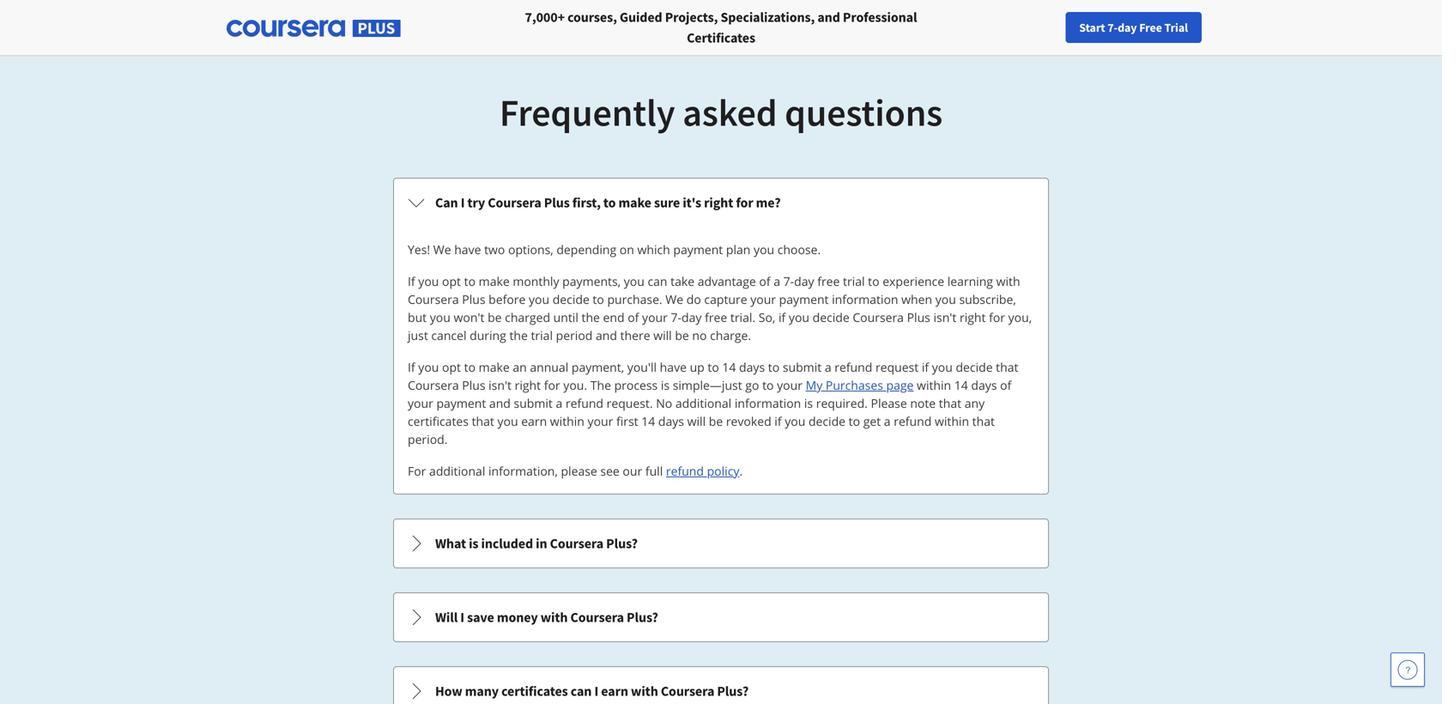 Task type: describe. For each thing, give the bounding box(es) containing it.
1 horizontal spatial be
[[675, 327, 689, 343]]

1 vertical spatial days
[[971, 377, 997, 393]]

0 horizontal spatial days
[[658, 413, 684, 429]]

to inside within 14 days of your payment and submit a refund request. no additional information is required. please note that any certificates that you earn within your first 14 days will be revoked if you decide to get a refund within that period.
[[849, 413, 860, 429]]

0 horizontal spatial we
[[433, 241, 451, 258]]

will inside 'if you opt to make monthly payments, you can take advantage of a 7-day free trial to experience learning with coursera plus before you decide to purchase. we do capture your payment information when you subscribe, but you won't be charged until the end of your 7-day free trial. so, if you decide coursera plus isn't right for you, just cancel during the trial period and there will be no charge.'
[[654, 327, 672, 343]]

refund down you. on the bottom left
[[566, 395, 604, 411]]

payments,
[[562, 273, 621, 289]]

find your new career
[[1076, 20, 1184, 35]]

you right plan
[[754, 241, 775, 258]]

to inside 'dropdown button'
[[603, 194, 616, 211]]

start
[[1079, 20, 1105, 35]]

of inside within 14 days of your payment and submit a refund request. no additional information is required. please note that any certificates that you earn within your first 14 days will be revoked if you decide to get a refund within that period.
[[1000, 377, 1012, 393]]

options,
[[508, 241, 553, 258]]

plan
[[726, 241, 751, 258]]

coursera inside 'dropdown button'
[[488, 194, 541, 211]]

to down so,
[[768, 359, 780, 375]]

0 vertical spatial be
[[488, 309, 502, 325]]

7- inside button
[[1108, 20, 1118, 35]]

coursera down when
[[853, 309, 904, 325]]

please
[[561, 463, 597, 479]]

request
[[876, 359, 919, 375]]

submit inside if you opt to make an annual payment, you'll have up to 14 days to submit a refund request if you decide that coursera plus isn't right for you. the process is simple—just go to your
[[783, 359, 822, 375]]

trial.
[[731, 309, 756, 325]]

what is included in coursera plus? button
[[394, 519, 1048, 567]]

charged
[[505, 309, 550, 325]]

you up purchase.
[[624, 273, 645, 289]]

an
[[513, 359, 527, 375]]

learning
[[948, 273, 993, 289]]

day inside button
[[1118, 20, 1137, 35]]

for inside 'if you opt to make monthly payments, you can take advantage of a 7-day free trial to experience learning with coursera plus before you decide to purchase. we do capture your payment information when you subscribe, but you won't be charged until the end of your 7-day free trial. so, if you decide coursera plus isn't right for you, just cancel during the trial period and there will be no charge.'
[[989, 309, 1005, 325]]

14 inside if you opt to make an annual payment, you'll have up to 14 days to submit a refund request if you decide that coursera plus isn't right for you. the process is simple—just go to your
[[722, 359, 736, 375]]

1 horizontal spatial with
[[631, 683, 658, 700]]

in
[[536, 535, 547, 552]]

career
[[1151, 20, 1184, 35]]

page
[[886, 377, 914, 393]]

our
[[623, 463, 642, 479]]

for
[[408, 463, 426, 479]]

up
[[690, 359, 705, 375]]

within down any
[[935, 413, 969, 429]]

if you opt to make an annual payment, you'll have up to 14 days to submit a refund request if you decide that coursera plus isn't right for you. the process is simple—just go to your
[[408, 359, 1019, 393]]

to down 'during'
[[464, 359, 476, 375]]

right inside if you opt to make an annual payment, you'll have up to 14 days to submit a refund request if you decide that coursera plus isn't right for you. the process is simple—just go to your
[[515, 377, 541, 393]]

that up information, on the bottom
[[472, 413, 494, 429]]

take
[[671, 273, 695, 289]]

.
[[740, 463, 743, 479]]

coursera up but
[[408, 291, 459, 307]]

my
[[806, 377, 823, 393]]

refund policy link
[[666, 463, 740, 479]]

plus inside 'dropdown button'
[[544, 194, 570, 211]]

your inside if you opt to make an annual payment, you'll have up to 14 days to submit a refund request if you decide that coursera plus isn't right for you. the process is simple—just go to your
[[777, 377, 803, 393]]

new
[[1126, 20, 1148, 35]]

is inside within 14 days of your payment and submit a refund request. no additional information is required. please note that any certificates that you earn within your first 14 days will be revoked if you decide to get a refund within that period.
[[804, 395, 813, 411]]

you.
[[563, 377, 587, 393]]

and inside 7,000+ courses, guided projects, specializations, and professional certificates
[[818, 9, 840, 26]]

you right when
[[936, 291, 956, 307]]

within up note
[[917, 377, 951, 393]]

plus inside if you opt to make an annual payment, you'll have up to 14 days to submit a refund request if you decide that coursera plus isn't right for you. the process is simple—just go to your
[[462, 377, 486, 393]]

if for if you opt to make an annual payment, you'll have up to 14 days to submit a refund request if you decide that coursera plus isn't right for you. the process is simple—just go to your
[[408, 359, 415, 375]]

0 vertical spatial payment
[[673, 241, 723, 258]]

make for annual
[[479, 359, 510, 375]]

0 vertical spatial have
[[454, 241, 481, 258]]

coursera right in
[[550, 535, 604, 552]]

2 vertical spatial 7-
[[671, 309, 682, 325]]

frequently asked questions
[[500, 88, 943, 136]]

days inside if you opt to make an annual payment, you'll have up to 14 days to submit a refund request if you decide that coursera plus isn't right for you. the process is simple—just go to your
[[739, 359, 765, 375]]

start 7-day free trial button
[[1066, 12, 1202, 43]]

you,
[[1008, 309, 1032, 325]]

earn inside dropdown button
[[601, 683, 628, 700]]

refund right full
[[666, 463, 704, 479]]

frequently
[[500, 88, 675, 136]]

2 vertical spatial plus?
[[717, 683, 749, 700]]

1 vertical spatial free
[[705, 309, 727, 325]]

can i try coursera plus first, to make sure it's right for me? button
[[394, 179, 1048, 227]]

and inside within 14 days of your payment and submit a refund request. no additional information is required. please note that any certificates that you earn within your first 14 days will be revoked if you decide to get a refund within that period.
[[489, 395, 511, 411]]

please
[[871, 395, 907, 411]]

payment,
[[572, 359, 624, 375]]

process
[[614, 377, 658, 393]]

you up cancel
[[430, 309, 451, 325]]

questions
[[785, 88, 943, 136]]

decide right so,
[[813, 309, 850, 325]]

will i save money with coursera plus? button
[[394, 593, 1048, 641]]

to right the go
[[762, 377, 774, 393]]

a right get
[[884, 413, 891, 429]]

right inside 'if you opt to make monthly payments, you can take advantage of a 7-day free trial to experience learning with coursera plus before you decide to purchase. we do capture your payment information when you subscribe, but you won't be charged until the end of your 7-day free trial. so, if you decide coursera plus isn't right for you, just cancel during the trial period and there will be no charge.'
[[960, 309, 986, 325]]

included
[[481, 535, 533, 552]]

end
[[603, 309, 625, 325]]

subscribe,
[[959, 291, 1016, 307]]

opt for coursera
[[442, 359, 461, 375]]

refund down note
[[894, 413, 932, 429]]

two
[[484, 241, 505, 258]]

see
[[600, 463, 620, 479]]

help center image
[[1398, 659, 1418, 680]]

my purchases page
[[806, 377, 914, 393]]

for additional information, please see our full refund policy .
[[408, 463, 743, 479]]

can inside 'if you opt to make monthly payments, you can take advantage of a 7-day free trial to experience learning with coursera plus before you decide to purchase. we do capture your payment information when you subscribe, but you won't be charged until the end of your 7-day free trial. so, if you decide coursera plus isn't right for you, just cancel during the trial period and there will be no charge.'
[[648, 273, 668, 289]]

for inside can i try coursera plus first, to make sure it's right for me? 'dropdown button'
[[736, 194, 753, 211]]

0 vertical spatial of
[[759, 273, 771, 289]]

will i save money with coursera plus?
[[435, 609, 658, 626]]

a down annual
[[556, 395, 563, 411]]

my purchases page link
[[806, 377, 914, 393]]

1 vertical spatial plus?
[[627, 609, 658, 626]]

2 vertical spatial day
[[682, 309, 702, 325]]

refund inside if you opt to make an annual payment, you'll have up to 14 days to submit a refund request if you decide that coursera plus isn't right for you. the process is simple—just go to your
[[835, 359, 873, 375]]

before
[[489, 291, 526, 307]]

can
[[435, 194, 458, 211]]

save
[[467, 609, 494, 626]]

you down monthly
[[529, 291, 550, 307]]

plus up won't
[[462, 291, 486, 307]]

request.
[[607, 395, 653, 411]]

0 vertical spatial free
[[818, 273, 840, 289]]

go
[[745, 377, 759, 393]]

me?
[[756, 194, 781, 211]]

it's
[[683, 194, 701, 211]]

and inside 'if you opt to make monthly payments, you can take advantage of a 7-day free trial to experience learning with coursera plus before you decide to purchase. we do capture your payment information when you subscribe, but you won't be charged until the end of your 7-day free trial. so, if you decide coursera plus isn't right for you, just cancel during the trial period and there will be no charge.'
[[596, 327, 617, 343]]

many
[[465, 683, 499, 700]]

simple—just
[[673, 377, 742, 393]]

your inside find your new career link
[[1101, 20, 1124, 35]]

capture
[[704, 291, 747, 307]]

just
[[408, 327, 428, 343]]

0 horizontal spatial 14
[[642, 413, 655, 429]]

1 vertical spatial day
[[794, 273, 814, 289]]

certificates
[[687, 29, 755, 46]]

advantage
[[698, 273, 756, 289]]

get
[[863, 413, 881, 429]]

make inside can i try coursera plus first, to make sure it's right for me? 'dropdown button'
[[619, 194, 652, 211]]

1 vertical spatial additional
[[429, 463, 485, 479]]

you down just
[[418, 359, 439, 375]]

to up won't
[[464, 273, 476, 289]]

1 vertical spatial the
[[510, 327, 528, 343]]

coursera plus image
[[227, 20, 401, 37]]

period
[[556, 327, 593, 343]]

is inside if you opt to make an annual payment, you'll have up to 14 days to submit a refund request if you decide that coursera plus isn't right for you. the process is simple—just go to your
[[661, 377, 670, 393]]

required.
[[816, 395, 868, 411]]

on
[[620, 241, 634, 258]]

there
[[620, 327, 650, 343]]

additional inside within 14 days of your payment and submit a refund request. no additional information is required. please note that any certificates that you earn within your first 14 days will be revoked if you decide to get a refund within that period.
[[676, 395, 732, 411]]

experience
[[883, 273, 944, 289]]

asked
[[683, 88, 777, 136]]

courses,
[[568, 9, 617, 26]]

how many certificates can i earn with coursera plus? button
[[394, 667, 1048, 704]]

cancel
[[431, 327, 467, 343]]

i for will
[[460, 609, 464, 626]]

right inside 'dropdown button'
[[704, 194, 733, 211]]

how
[[435, 683, 462, 700]]

monthly
[[513, 273, 559, 289]]

isn't inside 'if you opt to make monthly payments, you can take advantage of a 7-day free trial to experience learning with coursera plus before you decide to purchase. we do capture your payment information when you subscribe, but you won't be charged until the end of your 7-day free trial. so, if you decide coursera plus isn't right for you, just cancel during the trial period and there will be no charge.'
[[934, 309, 957, 325]]

you up note
[[932, 359, 953, 375]]

2 vertical spatial i
[[594, 683, 599, 700]]

choose.
[[778, 241, 821, 258]]



Task type: locate. For each thing, give the bounding box(es) containing it.
if inside within 14 days of your payment and submit a refund request. no additional information is required. please note that any certificates that you earn within your first 14 days will be revoked if you decide to get a refund within that period.
[[775, 413, 782, 429]]

2 vertical spatial be
[[709, 413, 723, 429]]

0 vertical spatial will
[[654, 327, 672, 343]]

2 vertical spatial 14
[[642, 413, 655, 429]]

make
[[619, 194, 652, 211], [479, 273, 510, 289], [479, 359, 510, 375]]

0 horizontal spatial be
[[488, 309, 502, 325]]

14 up simple—just
[[722, 359, 736, 375]]

2 opt from the top
[[442, 359, 461, 375]]

1 vertical spatial isn't
[[489, 377, 512, 393]]

charge.
[[710, 327, 751, 343]]

yes! we have two options, depending on which payment plan you choose.
[[408, 241, 821, 258]]

depending
[[557, 241, 617, 258]]

1 vertical spatial is
[[804, 395, 813, 411]]

refund
[[835, 359, 873, 375], [566, 395, 604, 411], [894, 413, 932, 429], [666, 463, 704, 479]]

isn't down learning
[[934, 309, 957, 325]]

and down 'during'
[[489, 395, 511, 411]]

your
[[1101, 20, 1124, 35], [751, 291, 776, 307], [642, 309, 668, 325], [777, 377, 803, 393], [408, 395, 433, 411], [588, 413, 613, 429]]

0 horizontal spatial certificates
[[408, 413, 469, 429]]

payment
[[673, 241, 723, 258], [779, 291, 829, 307], [437, 395, 486, 411]]

for left me?
[[736, 194, 753, 211]]

2 horizontal spatial 7-
[[1108, 20, 1118, 35]]

1 horizontal spatial the
[[582, 309, 600, 325]]

1 horizontal spatial additional
[[676, 395, 732, 411]]

so,
[[759, 309, 776, 325]]

right
[[704, 194, 733, 211], [960, 309, 986, 325], [515, 377, 541, 393]]

1 horizontal spatial isn't
[[934, 309, 957, 325]]

yes!
[[408, 241, 430, 258]]

to left experience
[[868, 273, 880, 289]]

the down 'charged' on the top left of page
[[510, 327, 528, 343]]

earn inside within 14 days of your payment and submit a refund request. no additional information is required. please note that any certificates that you earn within your first 14 days will be revoked if you decide to get a refund within that period.
[[521, 413, 547, 429]]

which
[[637, 241, 670, 258]]

0 horizontal spatial additional
[[429, 463, 485, 479]]

within down you. on the bottom left
[[550, 413, 585, 429]]

i for can
[[461, 194, 465, 211]]

2 vertical spatial payment
[[437, 395, 486, 411]]

0 vertical spatial submit
[[783, 359, 822, 375]]

but
[[408, 309, 427, 325]]

1 vertical spatial can
[[571, 683, 592, 700]]

0 vertical spatial right
[[704, 194, 733, 211]]

2 vertical spatial for
[[544, 377, 560, 393]]

list containing can i try coursera plus first, to make sure it's right for me?
[[391, 176, 1051, 704]]

we right yes!
[[433, 241, 451, 258]]

of down purchase.
[[628, 309, 639, 325]]

0 vertical spatial can
[[648, 273, 668, 289]]

note
[[910, 395, 936, 411]]

1 horizontal spatial can
[[648, 273, 668, 289]]

information down experience
[[832, 291, 898, 307]]

is down the my
[[804, 395, 813, 411]]

1 horizontal spatial we
[[666, 291, 683, 307]]

1 horizontal spatial information
[[832, 291, 898, 307]]

within 14 days of your payment and submit a refund request. no additional information is required. please note that any certificates that you earn within your first 14 days will be revoked if you decide to get a refund within that period.
[[408, 377, 1012, 447]]

0 horizontal spatial can
[[571, 683, 592, 700]]

7,000+ courses, guided projects, specializations, and professional certificates
[[525, 9, 917, 46]]

decide up until
[[553, 291, 590, 307]]

2 vertical spatial and
[[489, 395, 511, 411]]

a inside if you opt to make an annual payment, you'll have up to 14 days to submit a refund request if you decide that coursera plus isn't right for you. the process is simple—just go to your
[[825, 359, 832, 375]]

trial left experience
[[843, 273, 865, 289]]

sure
[[654, 194, 680, 211]]

certificates right many
[[501, 683, 568, 700]]

can left take
[[648, 273, 668, 289]]

professional
[[843, 9, 917, 26]]

2 horizontal spatial with
[[996, 273, 1020, 289]]

within
[[917, 377, 951, 393], [550, 413, 585, 429], [935, 413, 969, 429]]

0 vertical spatial for
[[736, 194, 753, 211]]

submit up the my
[[783, 359, 822, 375]]

1 vertical spatial have
[[660, 359, 687, 375]]

that left any
[[939, 395, 962, 411]]

1 vertical spatial if
[[922, 359, 929, 375]]

projects,
[[665, 9, 718, 26]]

0 vertical spatial opt
[[442, 273, 461, 289]]

1 horizontal spatial right
[[704, 194, 733, 211]]

opt down cancel
[[442, 359, 461, 375]]

do
[[687, 291, 701, 307]]

for inside if you opt to make an annual payment, you'll have up to 14 days to submit a refund request if you decide that coursera plus isn't right for you. the process is simple—just go to your
[[544, 377, 560, 393]]

coursera right try
[[488, 194, 541, 211]]

2 horizontal spatial is
[[804, 395, 813, 411]]

a inside 'if you opt to make monthly payments, you can take advantage of a 7-day free trial to experience learning with coursera plus before you decide to purchase. we do capture your payment information when you subscribe, but you won't be charged until the end of your 7-day free trial. so, if you decide coursera plus isn't right for you, just cancel during the trial period and there will be no charge.'
[[774, 273, 780, 289]]

2 vertical spatial of
[[1000, 377, 1012, 393]]

free
[[818, 273, 840, 289], [705, 309, 727, 325]]

payment inside within 14 days of your payment and submit a refund request. no additional information is required. please note that any certificates that you earn within your first 14 days will be revoked if you decide to get a refund within that period.
[[437, 395, 486, 411]]

0 horizontal spatial with
[[541, 609, 568, 626]]

that
[[996, 359, 1019, 375], [939, 395, 962, 411], [472, 413, 494, 429], [972, 413, 995, 429]]

0 horizontal spatial earn
[[521, 413, 547, 429]]

0 horizontal spatial trial
[[531, 327, 553, 343]]

0 vertical spatial with
[[996, 273, 1020, 289]]

you'll
[[627, 359, 657, 375]]

certificates inside dropdown button
[[501, 683, 568, 700]]

1 vertical spatial of
[[628, 309, 639, 325]]

2 horizontal spatial of
[[1000, 377, 1012, 393]]

isn't
[[934, 309, 957, 325], [489, 377, 512, 393]]

submit
[[783, 359, 822, 375], [514, 395, 553, 411]]

1 horizontal spatial days
[[739, 359, 765, 375]]

right down subscribe,
[[960, 309, 986, 325]]

a up so,
[[774, 273, 780, 289]]

0 horizontal spatial for
[[544, 377, 560, 393]]

make for payments,
[[479, 273, 510, 289]]

0 vertical spatial trial
[[843, 273, 865, 289]]

plus left first,
[[544, 194, 570, 211]]

with inside 'if you opt to make monthly payments, you can take advantage of a 7-day free trial to experience learning with coursera plus before you decide to purchase. we do capture your payment information when you subscribe, but you won't be charged until the end of your 7-day free trial. so, if you decide coursera plus isn't right for you, just cancel during the trial period and there will be no charge.'
[[996, 273, 1020, 289]]

1 horizontal spatial and
[[596, 327, 617, 343]]

what is included in coursera plus?
[[435, 535, 638, 552]]

opt inside if you opt to make an annual payment, you'll have up to 14 days to submit a refund request if you decide that coursera plus isn't right for you. the process is simple—just go to your
[[442, 359, 461, 375]]

no
[[656, 395, 672, 411]]

0 vertical spatial certificates
[[408, 413, 469, 429]]

you down yes!
[[418, 273, 439, 289]]

1 horizontal spatial for
[[736, 194, 753, 211]]

when
[[902, 291, 932, 307]]

2 if from the top
[[408, 359, 415, 375]]

what
[[435, 535, 466, 552]]

if inside if you opt to make an annual payment, you'll have up to 14 days to submit a refund request if you decide that coursera plus isn't right for you. the process is simple—just go to your
[[922, 359, 929, 375]]

refund up purchases
[[835, 359, 873, 375]]

2 horizontal spatial days
[[971, 377, 997, 393]]

1 vertical spatial if
[[408, 359, 415, 375]]

a
[[774, 273, 780, 289], [825, 359, 832, 375], [556, 395, 563, 411], [884, 413, 891, 429]]

7- right start
[[1108, 20, 1118, 35]]

1 horizontal spatial trial
[[843, 273, 865, 289]]

to right up
[[708, 359, 719, 375]]

submit down an
[[514, 395, 553, 411]]

that inside if you opt to make an annual payment, you'll have up to 14 days to submit a refund request if you decide that coursera plus isn't right for you. the process is simple—just go to your
[[996, 359, 1019, 375]]

0 vertical spatial if
[[408, 273, 415, 289]]

make left the sure
[[619, 194, 652, 211]]

to right first,
[[603, 194, 616, 211]]

if for if you opt to make monthly payments, you can take advantage of a 7-day free trial to experience learning with coursera plus before you decide to purchase. we do capture your payment information when you subscribe, but you won't be charged until the end of your 7-day free trial. so, if you decide coursera plus isn't right for you, just cancel during the trial period and there will be no charge.
[[408, 273, 415, 289]]

1 vertical spatial 14
[[955, 377, 968, 393]]

you
[[754, 241, 775, 258], [418, 273, 439, 289], [624, 273, 645, 289], [529, 291, 550, 307], [936, 291, 956, 307], [430, 309, 451, 325], [789, 309, 810, 325], [418, 359, 439, 375], [932, 359, 953, 375], [497, 413, 518, 429], [785, 413, 806, 429]]

coursera inside if you opt to make an annual payment, you'll have up to 14 days to submit a refund request if you decide that coursera plus isn't right for you. the process is simple—just go to your
[[408, 377, 459, 393]]

information down the go
[[735, 395, 801, 411]]

full
[[645, 463, 663, 479]]

14 up any
[[955, 377, 968, 393]]

0 horizontal spatial the
[[510, 327, 528, 343]]

right down an
[[515, 377, 541, 393]]

1 vertical spatial earn
[[601, 683, 628, 700]]

is inside what is included in coursera plus? dropdown button
[[469, 535, 479, 552]]

1 vertical spatial and
[[596, 327, 617, 343]]

information,
[[489, 463, 558, 479]]

i
[[461, 194, 465, 211], [460, 609, 464, 626], [594, 683, 599, 700]]

0 vertical spatial we
[[433, 241, 451, 258]]

0 vertical spatial information
[[832, 291, 898, 307]]

payment up take
[[673, 241, 723, 258]]

1 horizontal spatial of
[[759, 273, 771, 289]]

information inside 'if you opt to make monthly payments, you can take advantage of a 7-day free trial to experience learning with coursera plus before you decide to purchase. we do capture your payment information when you subscribe, but you won't be charged until the end of your 7-day free trial. so, if you decide coursera plus isn't right for you, just cancel during the trial period and there will be no charge.'
[[832, 291, 898, 307]]

can down will i save money with coursera plus?
[[571, 683, 592, 700]]

plus down when
[[907, 309, 931, 325]]

if down just
[[408, 359, 415, 375]]

if you opt to make monthly payments, you can take advantage of a 7-day free trial to experience learning with coursera plus before you decide to purchase. we do capture your payment information when you subscribe, but you won't be charged until the end of your 7-day free trial. so, if you decide coursera plus isn't right for you, just cancel during the trial period and there will be no charge.
[[408, 273, 1032, 343]]

opt for before
[[442, 273, 461, 289]]

be
[[488, 309, 502, 325], [675, 327, 689, 343], [709, 413, 723, 429]]

if inside 'if you opt to make monthly payments, you can take advantage of a 7-day free trial to experience learning with coursera plus before you decide to purchase. we do capture your payment information when you subscribe, but you won't be charged until the end of your 7-day free trial. so, if you decide coursera plus isn't right for you, just cancel during the trial period and there will be no charge.'
[[779, 309, 786, 325]]

is up no
[[661, 377, 670, 393]]

won't
[[454, 309, 485, 325]]

decide inside within 14 days of your payment and submit a refund request. no additional information is required. please note that any certificates that you earn within your first 14 days will be revoked if you decide to get a refund within that period.
[[809, 413, 846, 429]]

submit inside within 14 days of your payment and submit a refund request. no additional information is required. please note that any certificates that you earn within your first 14 days will be revoked if you decide to get a refund within that period.
[[514, 395, 553, 411]]

decide down required.
[[809, 413, 846, 429]]

1 vertical spatial payment
[[779, 291, 829, 307]]

free down capture at the top of page
[[705, 309, 727, 325]]

2 vertical spatial is
[[469, 535, 479, 552]]

days up any
[[971, 377, 997, 393]]

have left up
[[660, 359, 687, 375]]

if right request
[[922, 359, 929, 375]]

revoked
[[726, 413, 772, 429]]

None search field
[[236, 11, 648, 45]]

0 vertical spatial day
[[1118, 20, 1137, 35]]

decide
[[553, 291, 590, 307], [813, 309, 850, 325], [956, 359, 993, 375], [809, 413, 846, 429]]

0 horizontal spatial payment
[[437, 395, 486, 411]]

earn
[[521, 413, 547, 429], [601, 683, 628, 700]]

will down simple—just
[[687, 413, 706, 429]]

14 right first
[[642, 413, 655, 429]]

1 vertical spatial for
[[989, 309, 1005, 325]]

if inside if you opt to make an annual payment, you'll have up to 14 days to submit a refund request if you decide that coursera plus isn't right for you. the process is simple—just go to your
[[408, 359, 415, 375]]

make inside if you opt to make an annual payment, you'll have up to 14 days to submit a refund request if you decide that coursera plus isn't right for you. the process is simple—just go to your
[[479, 359, 510, 375]]

you right so,
[[789, 309, 810, 325]]

7,000+
[[525, 9, 565, 26]]

1 vertical spatial opt
[[442, 359, 461, 375]]

certificates inside within 14 days of your payment and submit a refund request. no additional information is required. please note that any certificates that you earn within your first 14 days will be revoked if you decide to get a refund within that period.
[[408, 413, 469, 429]]

and
[[818, 9, 840, 26], [596, 327, 617, 343], [489, 395, 511, 411]]

0 horizontal spatial will
[[654, 327, 672, 343]]

that down any
[[972, 413, 995, 429]]

be up 'during'
[[488, 309, 502, 325]]

i inside 'dropdown button'
[[461, 194, 465, 211]]

2 vertical spatial if
[[775, 413, 782, 429]]

payment down choose.
[[779, 291, 829, 307]]

find your new career link
[[1068, 17, 1193, 39]]

coursera up how many certificates can i earn with coursera plus?
[[571, 609, 624, 626]]

0 vertical spatial earn
[[521, 413, 547, 429]]

0 vertical spatial the
[[582, 309, 600, 325]]

try
[[467, 194, 485, 211]]

1 vertical spatial right
[[960, 309, 986, 325]]

any
[[965, 395, 985, 411]]

with
[[996, 273, 1020, 289], [541, 609, 568, 626], [631, 683, 658, 700]]

payment up period.
[[437, 395, 486, 411]]

0 vertical spatial i
[[461, 194, 465, 211]]

coursera down will i save money with coursera plus? dropdown button
[[661, 683, 715, 700]]

to down payments,
[[593, 291, 604, 307]]

coursera down just
[[408, 377, 459, 393]]

trial down 'charged' on the top left of page
[[531, 327, 553, 343]]

the
[[590, 377, 611, 393]]

1 horizontal spatial 14
[[722, 359, 736, 375]]

will
[[435, 609, 458, 626]]

2 horizontal spatial payment
[[779, 291, 829, 307]]

free
[[1139, 20, 1162, 35]]

trial
[[1165, 20, 1188, 35]]

can i try coursera plus first, to make sure it's right for me?
[[435, 194, 781, 211]]

if down yes!
[[408, 273, 415, 289]]

you right revoked
[[785, 413, 806, 429]]

will inside within 14 days of your payment and submit a refund request. no additional information is required. please note that any certificates that you earn within your first 14 days will be revoked if you decide to get a refund within that period.
[[687, 413, 706, 429]]

policy
[[707, 463, 740, 479]]

find
[[1076, 20, 1098, 35]]

can inside the how many certificates can i earn with coursera plus? dropdown button
[[571, 683, 592, 700]]

isn't inside if you opt to make an annual payment, you'll have up to 14 days to submit a refund request if you decide that coursera plus isn't right for you. the process is simple—just go to your
[[489, 377, 512, 393]]

no
[[692, 327, 707, 343]]

until
[[553, 309, 579, 325]]

0 vertical spatial make
[[619, 194, 652, 211]]

can
[[648, 273, 668, 289], [571, 683, 592, 700]]

during
[[470, 327, 506, 343]]

7- down take
[[671, 309, 682, 325]]

to left get
[[849, 413, 860, 429]]

0 vertical spatial isn't
[[934, 309, 957, 325]]

0 horizontal spatial is
[[469, 535, 479, 552]]

annual
[[530, 359, 569, 375]]

opt up won't
[[442, 273, 461, 289]]

2 horizontal spatial and
[[818, 9, 840, 26]]

0 vertical spatial days
[[739, 359, 765, 375]]

decide inside if you opt to make an annual payment, you'll have up to 14 days to submit a refund request if you decide that coursera plus isn't right for you. the process is simple—just go to your
[[956, 359, 993, 375]]

1 vertical spatial we
[[666, 291, 683, 307]]

be left no at left top
[[675, 327, 689, 343]]

payment inside 'if you opt to make monthly payments, you can take advantage of a 7-day free trial to experience learning with coursera plus before you decide to purchase. we do capture your payment information when you subscribe, but you won't be charged until the end of your 7-day free trial. so, if you decide coursera plus isn't right for you, just cancel during the trial period and there will be no charge.'
[[779, 291, 829, 307]]

2 vertical spatial days
[[658, 413, 684, 429]]

a up purchases
[[825, 359, 832, 375]]

0 horizontal spatial right
[[515, 377, 541, 393]]

2 vertical spatial right
[[515, 377, 541, 393]]

1 horizontal spatial free
[[818, 273, 840, 289]]

1 vertical spatial i
[[460, 609, 464, 626]]

we left the do on the left of page
[[666, 291, 683, 307]]

that down you,
[[996, 359, 1019, 375]]

list
[[391, 176, 1051, 704]]

if right revoked
[[775, 413, 782, 429]]

if inside 'if you opt to make monthly payments, you can take advantage of a 7-day free trial to experience learning with coursera plus before you decide to purchase. we do capture your payment information when you subscribe, but you won't be charged until the end of your 7-day free trial. so, if you decide coursera plus isn't right for you, just cancel during the trial period and there will be no charge.'
[[408, 273, 415, 289]]

how many certificates can i earn with coursera plus?
[[435, 683, 749, 700]]

money
[[497, 609, 538, 626]]

specializations,
[[721, 9, 815, 26]]

1 vertical spatial submit
[[514, 395, 553, 411]]

be left revoked
[[709, 413, 723, 429]]

we
[[433, 241, 451, 258], [666, 291, 683, 307]]

period.
[[408, 431, 448, 447]]

if right so,
[[779, 309, 786, 325]]

days up the go
[[739, 359, 765, 375]]

1 vertical spatial information
[[735, 395, 801, 411]]

day
[[1118, 20, 1137, 35], [794, 273, 814, 289], [682, 309, 702, 325]]

have
[[454, 241, 481, 258], [660, 359, 687, 375]]

will right there at the top of page
[[654, 327, 672, 343]]

the left end
[[582, 309, 600, 325]]

purchases
[[826, 377, 883, 393]]

purchase.
[[607, 291, 663, 307]]

of up so,
[[759, 273, 771, 289]]

1 horizontal spatial have
[[660, 359, 687, 375]]

0 horizontal spatial day
[[682, 309, 702, 325]]

we inside 'if you opt to make monthly payments, you can take advantage of a 7-day free trial to experience learning with coursera plus before you decide to purchase. we do capture your payment information when you subscribe, but you won't be charged until the end of your 7-day free trial. so, if you decide coursera plus isn't right for you, just cancel during the trial period and there will be no charge.'
[[666, 291, 683, 307]]

certificates up period.
[[408, 413, 469, 429]]

you up information, on the bottom
[[497, 413, 518, 429]]

for down annual
[[544, 377, 560, 393]]

plus down 'during'
[[462, 377, 486, 393]]

start 7-day free trial
[[1079, 20, 1188, 35]]

1 opt from the top
[[442, 273, 461, 289]]

additional right for
[[429, 463, 485, 479]]

additional down simple—just
[[676, 395, 732, 411]]

0 vertical spatial and
[[818, 9, 840, 26]]

opt
[[442, 273, 461, 289], [442, 359, 461, 375]]

have left the two on the top
[[454, 241, 481, 258]]

for down subscribe,
[[989, 309, 1005, 325]]

of down you,
[[1000, 377, 1012, 393]]

opt inside 'if you opt to make monthly payments, you can take advantage of a 7-day free trial to experience learning with coursera plus before you decide to purchase. we do capture your payment information when you subscribe, but you won't be charged until the end of your 7-day free trial. so, if you decide coursera plus isn't right for you, just cancel during the trial period and there will be no charge.'
[[442, 273, 461, 289]]

decide up any
[[956, 359, 993, 375]]

1 horizontal spatial certificates
[[501, 683, 568, 700]]

2 vertical spatial make
[[479, 359, 510, 375]]

1 horizontal spatial 7-
[[784, 273, 794, 289]]

make inside 'if you opt to make monthly payments, you can take advantage of a 7-day free trial to experience learning with coursera plus before you decide to purchase. we do capture your payment information when you subscribe, but you won't be charged until the end of your 7-day free trial. so, if you decide coursera plus isn't right for you, just cancel during the trial period and there will be no charge.'
[[479, 273, 510, 289]]

0 vertical spatial plus?
[[606, 535, 638, 552]]

be inside within 14 days of your payment and submit a refund request. no additional information is required. please note that any certificates that you earn within your first 14 days will be revoked if you decide to get a refund within that period.
[[709, 413, 723, 429]]

0 horizontal spatial of
[[628, 309, 639, 325]]

make left an
[[479, 359, 510, 375]]

0 vertical spatial if
[[779, 309, 786, 325]]

have inside if you opt to make an annual payment, you'll have up to 14 days to submit a refund request if you decide that coursera plus isn't right for you. the process is simple—just go to your
[[660, 359, 687, 375]]

14
[[722, 359, 736, 375], [955, 377, 968, 393], [642, 413, 655, 429]]

1 if from the top
[[408, 273, 415, 289]]

information inside within 14 days of your payment and submit a refund request. no additional information is required. please note that any certificates that you earn within your first 14 days will be revoked if you decide to get a refund within that period.
[[735, 395, 801, 411]]

1 horizontal spatial submit
[[783, 359, 822, 375]]

1 vertical spatial with
[[541, 609, 568, 626]]



Task type: vqa. For each thing, say whether or not it's contained in the screenshot.
a
yes



